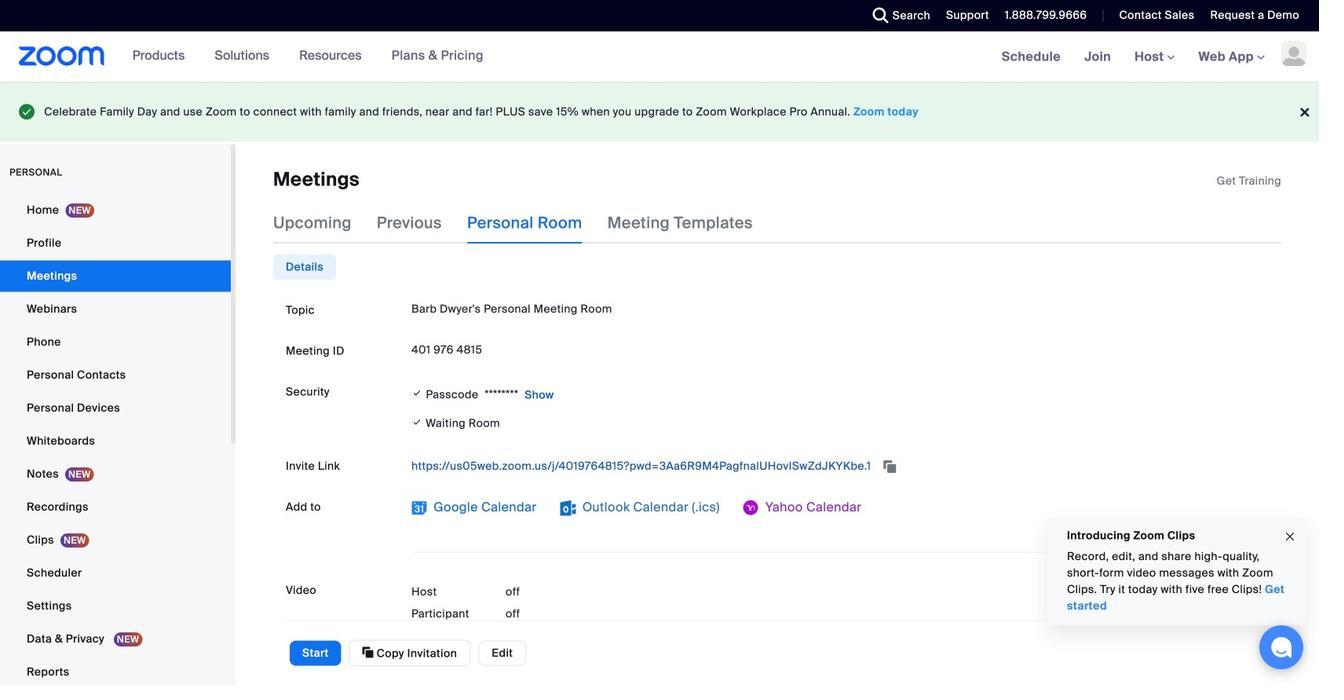 Task type: describe. For each thing, give the bounding box(es) containing it.
personal menu menu
[[0, 194, 231, 685]]

open chat image
[[1271, 636, 1293, 658]]

type image
[[19, 101, 35, 123]]

close image
[[1284, 528, 1297, 546]]

copy url image
[[882, 461, 898, 472]]

checked image
[[412, 414, 423, 430]]

profile picture image
[[1282, 41, 1307, 66]]

tabs of meeting tab list
[[273, 203, 778, 244]]

copy image
[[363, 645, 374, 660]]

add to google calendar image
[[412, 500, 427, 516]]



Task type: vqa. For each thing, say whether or not it's contained in the screenshot.
Close icon
yes



Task type: locate. For each thing, give the bounding box(es) containing it.
checked image
[[412, 386, 423, 401]]

add to outlook calendar (.ics) image
[[561, 500, 576, 516]]

tab list
[[273, 255, 336, 280]]

add to yahoo calendar image
[[744, 500, 759, 516]]

banner
[[0, 31, 1320, 83]]

zoom logo image
[[19, 46, 105, 66]]

meetings navigation
[[990, 31, 1320, 83]]

tab
[[273, 255, 336, 280]]

application
[[1217, 173, 1282, 189]]

product information navigation
[[105, 31, 496, 82]]

footer
[[0, 82, 1320, 142]]



